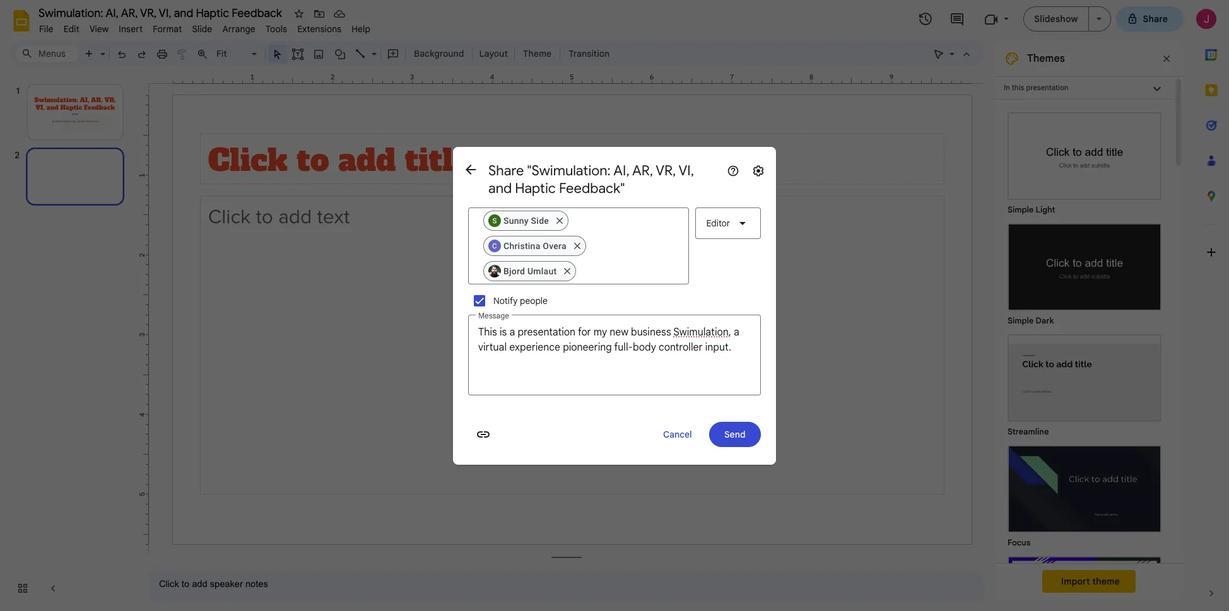 Task type: describe. For each thing, give the bounding box(es) containing it.
menu bar inside menu bar banner
[[34, 16, 376, 37]]

Focus radio
[[1002, 439, 1169, 551]]

Menus field
[[16, 45, 79, 63]]

transition
[[569, 48, 610, 59]]

Simple Dark radio
[[1002, 217, 1169, 328]]

Streamline radio
[[1002, 328, 1169, 439]]

import theme button
[[1043, 571, 1136, 594]]

focus
[[1008, 538, 1031, 549]]

main toolbar
[[78, 44, 616, 63]]

light
[[1036, 205, 1056, 215]]

Rename text field
[[34, 5, 289, 20]]

menu bar banner
[[0, 0, 1230, 612]]

shift image
[[1010, 558, 1161, 612]]

dark
[[1036, 316, 1055, 326]]

theme
[[1093, 576, 1121, 588]]

Shift radio
[[1002, 551, 1169, 612]]

mode and view toolbar
[[929, 41, 977, 66]]



Task type: locate. For each thing, give the bounding box(es) containing it.
menu bar
[[34, 16, 376, 37]]

simple light
[[1008, 205, 1056, 215]]

tab list inside menu bar banner
[[1195, 37, 1230, 576]]

option group inside themes section
[[995, 100, 1174, 612]]

navigation
[[0, 71, 139, 612]]

Star checkbox
[[290, 5, 308, 23]]

themes
[[1028, 52, 1066, 65]]

simple dark
[[1008, 316, 1055, 326]]

option group
[[995, 100, 1174, 612]]

0 vertical spatial simple
[[1008, 205, 1034, 215]]

import theme
[[1062, 576, 1121, 588]]

simple inside radio
[[1008, 205, 1034, 215]]

theme button
[[518, 44, 558, 63]]

simple left light
[[1008, 205, 1034, 215]]

themes application
[[0, 0, 1230, 612]]

simple inside 'radio'
[[1008, 316, 1034, 326]]

background button
[[409, 44, 470, 63]]

option group containing simple light
[[995, 100, 1174, 612]]

share. private to only me. image
[[1127, 13, 1139, 24]]

Simple Light radio
[[1002, 106, 1169, 612]]

streamline
[[1008, 427, 1050, 438]]

tab list
[[1195, 37, 1230, 576]]

2 simple from the top
[[1008, 316, 1034, 326]]

theme
[[523, 48, 552, 59]]

1 vertical spatial simple
[[1008, 316, 1034, 326]]

themes section
[[995, 41, 1185, 612]]

simple for simple dark
[[1008, 316, 1034, 326]]

import
[[1062, 576, 1091, 588]]

background
[[414, 48, 464, 59]]

simple
[[1008, 205, 1034, 215], [1008, 316, 1034, 326]]

simple for simple light
[[1008, 205, 1034, 215]]

simple left dark
[[1008, 316, 1034, 326]]

transition button
[[563, 44, 616, 63]]

navigation inside themes application
[[0, 71, 139, 612]]

1 simple from the top
[[1008, 205, 1034, 215]]



Task type: vqa. For each thing, say whether or not it's contained in the screenshot.
Junior option
no



